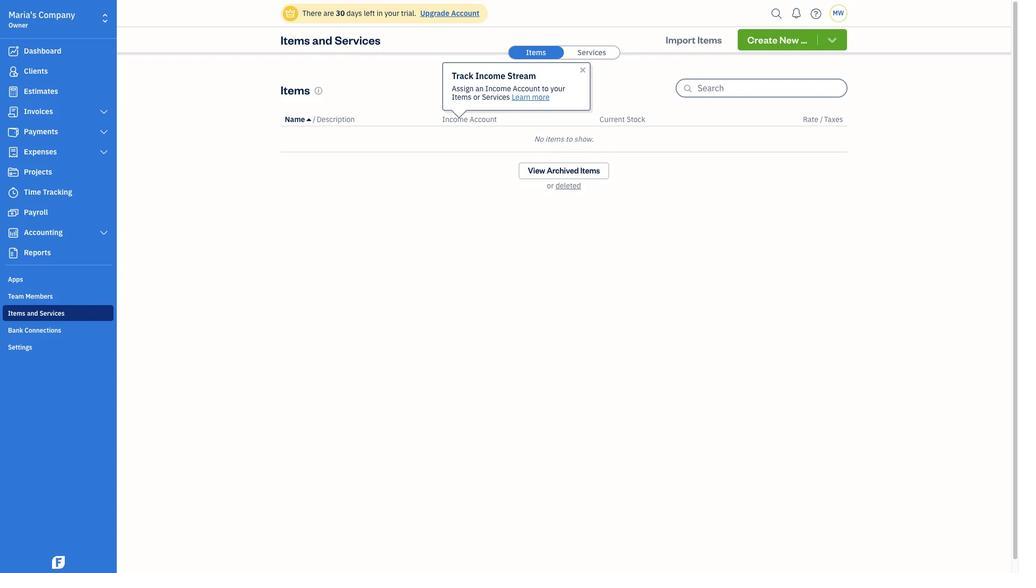 Task type: locate. For each thing, give the bounding box(es) containing it.
2 chevron large down image from the top
[[99, 229, 109, 237]]

deleted
[[556, 181, 581, 191]]

items left an
[[452, 92, 472, 102]]

rate
[[803, 115, 819, 124]]

0 horizontal spatial items and services
[[8, 310, 65, 318]]

projects
[[24, 167, 52, 177]]

team
[[8, 293, 24, 301]]

expenses
[[24, 147, 57, 157]]

1 chevron large down image from the top
[[99, 108, 109, 116]]

owner
[[8, 21, 28, 29]]

track
[[452, 71, 474, 81]]

to right items
[[566, 134, 573, 144]]

0 vertical spatial income
[[476, 71, 506, 81]]

project image
[[7, 167, 20, 178]]

1 vertical spatial chevron large down image
[[99, 229, 109, 237]]

in
[[377, 8, 383, 18]]

settings link
[[3, 339, 114, 355]]

description
[[317, 115, 355, 124]]

view archived items link
[[519, 162, 610, 179]]

chevron large down image for expenses
[[99, 148, 109, 157]]

1 horizontal spatial and
[[312, 32, 332, 47]]

bank connections link
[[3, 322, 114, 338]]

or
[[473, 92, 480, 102], [547, 181, 554, 191]]

0 vertical spatial chevron large down image
[[99, 108, 109, 116]]

0 vertical spatial or
[[473, 92, 480, 102]]

0 horizontal spatial /
[[313, 115, 316, 124]]

show.
[[574, 134, 594, 144]]

and
[[312, 32, 332, 47], [27, 310, 38, 318]]

1 horizontal spatial items and services
[[281, 32, 381, 47]]

services link
[[564, 46, 620, 59]]

chevron large down image for payments
[[99, 128, 109, 136]]

rate / taxes
[[803, 115, 843, 124]]

chevron large down image inside expenses link
[[99, 148, 109, 157]]

1 vertical spatial items and services
[[8, 310, 65, 318]]

services down "days"
[[335, 32, 381, 47]]

timer image
[[7, 187, 20, 198]]

items left info icon
[[281, 82, 310, 97]]

chevron large down image inside payments link
[[99, 128, 109, 136]]

payroll link
[[3, 203, 114, 222]]

0 horizontal spatial your
[[385, 8, 399, 18]]

go to help image
[[808, 6, 825, 22]]

invoices
[[24, 107, 53, 116]]

track income stream
[[452, 71, 536, 81]]

0 horizontal spatial to
[[542, 84, 549, 93]]

services up the bank connections link
[[40, 310, 65, 318]]

account down an
[[470, 115, 497, 124]]

time tracking link
[[3, 183, 114, 202]]

search image
[[769, 6, 786, 22]]

chevron large down image inside invoices link
[[99, 108, 109, 116]]

payroll
[[24, 208, 48, 217]]

or inside view archived items or deleted
[[547, 181, 554, 191]]

and inside main element
[[27, 310, 38, 318]]

invoices link
[[3, 102, 114, 122]]

1 vertical spatial income
[[486, 84, 511, 93]]

chart image
[[7, 228, 20, 238]]

mw
[[833, 9, 844, 17]]

bank
[[8, 327, 23, 335]]

0 horizontal spatial or
[[473, 92, 480, 102]]

0 vertical spatial account
[[451, 8, 480, 18]]

items
[[281, 32, 310, 47], [698, 33, 722, 46], [526, 48, 546, 57], [281, 82, 310, 97], [452, 92, 472, 102], [581, 166, 600, 176], [8, 310, 25, 318]]

assign an income account to your items or services
[[452, 84, 565, 102]]

name
[[285, 115, 305, 124]]

income down track income stream
[[486, 84, 511, 93]]

account down stream
[[513, 84, 540, 93]]

to inside assign an income account to your items or services
[[542, 84, 549, 93]]

report image
[[7, 248, 20, 259]]

or left deleted link
[[547, 181, 554, 191]]

services up close icon
[[578, 48, 606, 57]]

items up deleted link
[[581, 166, 600, 176]]

1 vertical spatial account
[[513, 84, 540, 93]]

chevron large down image
[[99, 108, 109, 116], [99, 148, 109, 157]]

your right more
[[551, 84, 565, 93]]

your right in
[[385, 8, 399, 18]]

name link
[[285, 115, 313, 124]]

items inside button
[[698, 33, 722, 46]]

items and services
[[281, 32, 381, 47], [8, 310, 65, 318]]

0 horizontal spatial and
[[27, 310, 38, 318]]

1 horizontal spatial or
[[547, 181, 554, 191]]

caretup image
[[307, 115, 311, 124]]

clients link
[[3, 62, 114, 81]]

/ right caretup icon
[[313, 115, 316, 124]]

items and services link
[[3, 305, 114, 321]]

and down team members
[[27, 310, 38, 318]]

2 chevron large down image from the top
[[99, 148, 109, 157]]

1 vertical spatial your
[[551, 84, 565, 93]]

1 chevron large down image from the top
[[99, 128, 109, 136]]

invoice image
[[7, 107, 20, 117]]

chevron large down image up "projects" link
[[99, 148, 109, 157]]

1 vertical spatial and
[[27, 310, 38, 318]]

1 horizontal spatial to
[[566, 134, 573, 144]]

payments
[[24, 127, 58, 136]]

1 vertical spatial chevron large down image
[[99, 148, 109, 157]]

0 vertical spatial to
[[542, 84, 549, 93]]

clients
[[24, 66, 48, 76]]

team members
[[8, 293, 53, 301]]

maria's company owner
[[8, 10, 75, 29]]

chevron large down image
[[99, 128, 109, 136], [99, 229, 109, 237]]

dashboard
[[24, 46, 61, 56]]

Search text field
[[698, 80, 847, 97]]

chevron large down image up payments link
[[99, 108, 109, 116]]

items down team
[[8, 310, 25, 318]]

or up the income account link
[[473, 92, 480, 102]]

your
[[385, 8, 399, 18], [551, 84, 565, 93]]

your inside assign an income account to your items or services
[[551, 84, 565, 93]]

30
[[336, 8, 345, 18]]

2 / from the left
[[820, 115, 823, 124]]

client image
[[7, 66, 20, 77]]

are
[[323, 8, 334, 18]]

services
[[335, 32, 381, 47], [578, 48, 606, 57], [482, 92, 510, 102], [40, 310, 65, 318]]

account
[[451, 8, 480, 18], [513, 84, 540, 93], [470, 115, 497, 124]]

items and services down are
[[281, 32, 381, 47]]

items down "crown" "image"
[[281, 32, 310, 47]]

0 vertical spatial your
[[385, 8, 399, 18]]

money image
[[7, 208, 20, 218]]

left
[[364, 8, 375, 18]]

main element
[[0, 0, 143, 573]]

estimate image
[[7, 87, 20, 97]]

income up an
[[476, 71, 506, 81]]

estimates
[[24, 87, 58, 96]]

company
[[38, 10, 75, 20]]

1 horizontal spatial your
[[551, 84, 565, 93]]

or inside assign an income account to your items or services
[[473, 92, 480, 102]]

apps
[[8, 276, 23, 284]]

2 vertical spatial income
[[442, 115, 468, 124]]

items right import
[[698, 33, 722, 46]]

1 horizontal spatial /
[[820, 115, 823, 124]]

members
[[26, 293, 53, 301]]

services down track income stream
[[482, 92, 510, 102]]

items inside main element
[[8, 310, 25, 318]]

dashboard link
[[3, 42, 114, 61]]

account inside assign an income account to your items or services
[[513, 84, 540, 93]]

chevron large down image down payroll 'link'
[[99, 229, 109, 237]]

learn more link
[[512, 92, 550, 102]]

there
[[302, 8, 322, 18]]

to right learn
[[542, 84, 549, 93]]

chevron large down image up expenses link
[[99, 128, 109, 136]]

income down "assign"
[[442, 115, 468, 124]]

time tracking
[[24, 187, 72, 197]]

1 vertical spatial or
[[547, 181, 554, 191]]

income
[[476, 71, 506, 81], [486, 84, 511, 93], [442, 115, 468, 124]]

apps link
[[3, 271, 114, 287]]

account right upgrade
[[451, 8, 480, 18]]

0 vertical spatial chevron large down image
[[99, 128, 109, 136]]

/ right rate
[[820, 115, 823, 124]]

reports link
[[3, 244, 114, 263]]

items and services up bank connections
[[8, 310, 65, 318]]

and down are
[[312, 32, 332, 47]]

no
[[534, 134, 544, 144]]

expenses link
[[3, 143, 114, 162]]



Task type: vqa. For each thing, say whether or not it's contained in the screenshot.
Search Text Box
yes



Task type: describe. For each thing, give the bounding box(es) containing it.
items up stream
[[526, 48, 546, 57]]

team members link
[[3, 288, 114, 304]]

create new …
[[748, 33, 808, 46]]

accounting
[[24, 228, 63, 237]]

income account
[[442, 115, 497, 124]]

view
[[528, 166, 545, 176]]

create new … button
[[738, 29, 848, 50]]

learn
[[512, 92, 531, 102]]

there are 30 days left in your trial. upgrade account
[[302, 8, 480, 18]]

notifications image
[[788, 3, 805, 24]]

assign
[[452, 84, 474, 93]]

payments link
[[3, 123, 114, 142]]

0 vertical spatial and
[[312, 32, 332, 47]]

close image
[[579, 66, 587, 74]]

current
[[600, 115, 625, 124]]

no items to show.
[[534, 134, 594, 144]]

upgrade account link
[[418, 8, 480, 18]]

trial.
[[401, 8, 416, 18]]

create
[[748, 33, 778, 46]]

create new … button
[[738, 29, 848, 50]]

items link
[[509, 46, 564, 59]]

freshbooks image
[[50, 556, 67, 569]]

items inside view archived items or deleted
[[581, 166, 600, 176]]

income account link
[[442, 115, 497, 124]]

maria's
[[8, 10, 36, 20]]

items and services inside main element
[[8, 310, 65, 318]]

taxes
[[824, 115, 843, 124]]

…
[[801, 33, 808, 46]]

1 vertical spatial to
[[566, 134, 573, 144]]

chevron large down image for invoices
[[99, 108, 109, 116]]

import items
[[666, 33, 722, 46]]

settings
[[8, 344, 32, 351]]

services inside main element
[[40, 310, 65, 318]]

1 / from the left
[[313, 115, 316, 124]]

accounting link
[[3, 224, 114, 243]]

archived
[[547, 166, 579, 176]]

tracking
[[43, 187, 72, 197]]

chevron large down image for accounting
[[99, 229, 109, 237]]

import items button
[[656, 29, 732, 50]]

description link
[[317, 115, 355, 124]]

reports
[[24, 248, 51, 258]]

days
[[347, 8, 362, 18]]

mw button
[[830, 4, 848, 22]]

0 vertical spatial items and services
[[281, 32, 381, 47]]

expense image
[[7, 147, 20, 158]]

items
[[546, 134, 564, 144]]

crown image
[[285, 8, 296, 19]]

import
[[666, 33, 696, 46]]

payment image
[[7, 127, 20, 138]]

view archived items or deleted
[[528, 166, 600, 191]]

estimates link
[[3, 82, 114, 101]]

info image
[[314, 86, 323, 95]]

upgrade
[[420, 8, 450, 18]]

learn more
[[512, 92, 550, 102]]

2 vertical spatial account
[[470, 115, 497, 124]]

current stock
[[600, 115, 646, 124]]

current stock link
[[600, 115, 646, 124]]

bank connections
[[8, 327, 61, 335]]

stream
[[508, 71, 536, 81]]

rate link
[[803, 115, 820, 124]]

services inside assign an income account to your items or services
[[482, 92, 510, 102]]

projects link
[[3, 163, 114, 182]]

dashboard image
[[7, 46, 20, 57]]

deleted link
[[556, 181, 581, 191]]

chevrondown image
[[826, 35, 839, 45]]

stock
[[627, 115, 646, 124]]

items inside assign an income account to your items or services
[[452, 92, 472, 102]]

time
[[24, 187, 41, 197]]

income inside assign an income account to your items or services
[[486, 84, 511, 93]]

an
[[476, 84, 484, 93]]

connections
[[25, 327, 61, 335]]

new
[[780, 33, 799, 46]]

more
[[532, 92, 550, 102]]



